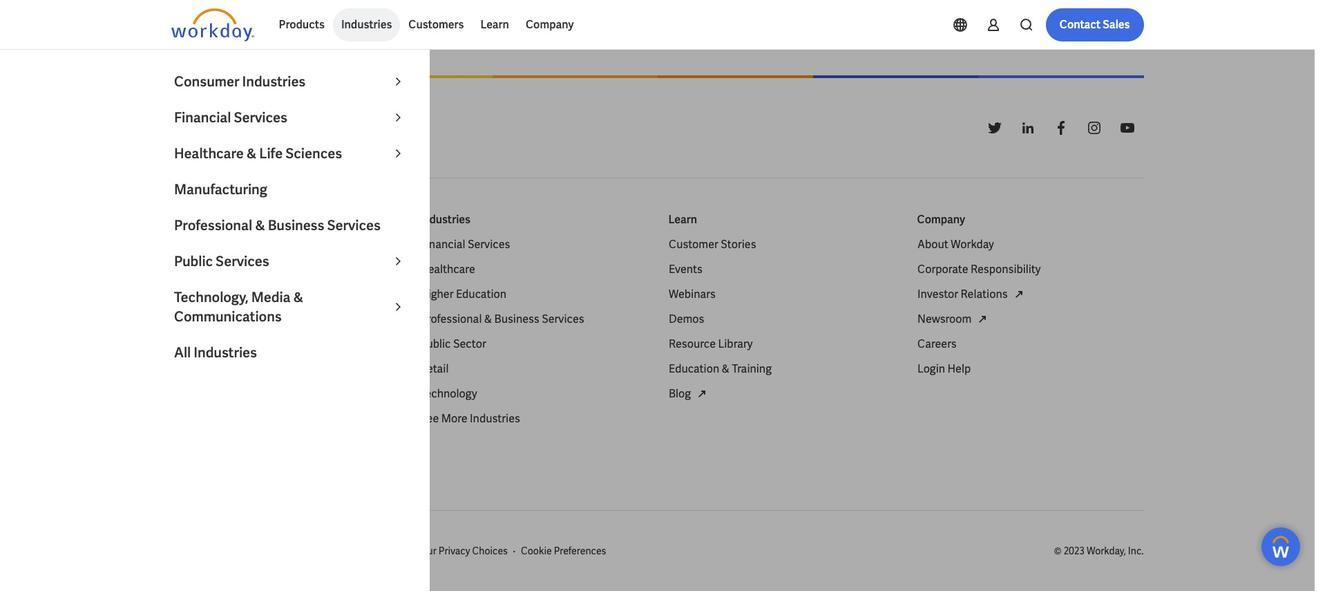 Task type: locate. For each thing, give the bounding box(es) containing it.
list containing about workday
[[918, 236, 1144, 377]]

professional down manufacturing
[[174, 216, 252, 234]]

healthcare
[[174, 144, 244, 162], [420, 262, 475, 277]]

& left training
[[722, 362, 730, 376]]

0 horizontal spatial opens in a new tab image
[[975, 311, 991, 328]]

sector
[[453, 337, 486, 351]]

library
[[718, 337, 753, 351]]

2023
[[1064, 545, 1085, 557]]

1 horizontal spatial workday
[[951, 237, 994, 252]]

financial services
[[174, 109, 288, 127], [420, 237, 510, 252]]

industries button
[[333, 8, 400, 41]]

opens in a new tab image for newsroom
[[975, 311, 991, 328]]

public services button
[[166, 243, 415, 279]]

demos
[[669, 312, 704, 326]]

0 horizontal spatial financial services
[[174, 109, 288, 127]]

all industries link
[[166, 335, 415, 371]]

business down manufacturing 'link'
[[268, 216, 325, 234]]

public inside 'public sector' link
[[420, 337, 451, 351]]

professional for leftmost professional & business services link
[[174, 216, 252, 234]]

0 vertical spatial for
[[171, 262, 187, 277]]

for planning
[[171, 287, 234, 301]]

1 list from the left
[[171, 236, 398, 477]]

for for for planning
[[171, 287, 187, 301]]

industries right more
[[470, 411, 520, 426]]

opens in a new tab image
[[1011, 286, 1027, 303], [975, 311, 991, 328]]

workday
[[951, 237, 994, 252], [195, 337, 238, 351]]

business down higher education 'link'
[[494, 312, 539, 326]]

list containing for hr
[[171, 236, 398, 477]]

0 vertical spatial healthcare
[[174, 144, 244, 162]]

1 horizontal spatial opens in a new tab image
[[1011, 286, 1027, 303]]

public up for planning
[[174, 252, 213, 270]]

go to the homepage image
[[171, 8, 254, 41], [171, 111, 254, 145]]

login help
[[918, 362, 971, 376]]

financial services for financial services dropdown button
[[174, 109, 288, 127]]

1 horizontal spatial public
[[420, 337, 451, 351]]

for
[[171, 262, 187, 277], [171, 287, 187, 301]]

1 vertical spatial go to the homepage image
[[171, 111, 254, 145]]

0 vertical spatial professional & business services link
[[166, 207, 415, 243]]

1 vertical spatial financial services
[[420, 237, 510, 252]]

financial services for financial services link
[[420, 237, 510, 252]]

1 horizontal spatial professional
[[420, 312, 482, 326]]

services
[[234, 109, 288, 127], [327, 216, 381, 234], [468, 237, 510, 252], [216, 252, 269, 270], [542, 312, 584, 326]]

1 vertical spatial professional
[[420, 312, 482, 326]]

education inside education & training link
[[669, 362, 719, 376]]

resource
[[669, 337, 716, 351]]

4 list from the left
[[918, 236, 1144, 377]]

healthcare up manufacturing
[[174, 144, 244, 162]]

healthcare for healthcare & life sciences
[[174, 144, 244, 162]]

1 horizontal spatial professional & business services
[[420, 312, 584, 326]]

learn button
[[472, 8, 518, 41]]

0 vertical spatial education
[[456, 287, 506, 301]]

financial services inside dropdown button
[[174, 109, 288, 127]]

company
[[526, 17, 574, 32], [918, 212, 966, 227]]

newsroom
[[918, 312, 972, 326]]

customers button
[[400, 8, 472, 41]]

1 horizontal spatial company
[[918, 212, 966, 227]]

financial
[[174, 109, 231, 127], [420, 237, 465, 252]]

products up consumer industries dropdown button
[[279, 17, 325, 32]]

1 horizontal spatial healthcare
[[420, 262, 475, 277]]

cookie
[[521, 545, 552, 557]]

about workday link
[[918, 236, 994, 253]]

1 for from the top
[[171, 262, 187, 277]]

planning
[[190, 287, 234, 301]]

professional inside list
[[420, 312, 482, 326]]

healthcare & life sciences
[[174, 144, 342, 162]]

learn
[[481, 17, 509, 32], [669, 212, 698, 227]]

webinars link
[[669, 286, 716, 303]]

workday for why workday
[[195, 337, 238, 351]]

workday down the communications
[[195, 337, 238, 351]]

education down healthcare "link"
[[456, 287, 506, 301]]

2 for from the top
[[171, 287, 187, 301]]

0 horizontal spatial learn
[[481, 17, 509, 32]]

list
[[171, 236, 398, 477], [420, 236, 647, 427], [669, 236, 896, 402], [918, 236, 1144, 377]]

company up about
[[918, 212, 966, 227]]

go to the homepage image up consumer
[[171, 8, 254, 41]]

events
[[669, 262, 703, 277]]

learn inside dropdown button
[[481, 17, 509, 32]]

higher education link
[[420, 286, 506, 303]]

inc.
[[1129, 545, 1144, 557]]

1 go to the homepage image from the top
[[171, 8, 254, 41]]

0 vertical spatial learn
[[481, 17, 509, 32]]

0 vertical spatial company
[[526, 17, 574, 32]]

0 vertical spatial products
[[279, 17, 325, 32]]

learn left company dropdown button on the left
[[481, 17, 509, 32]]

responsibility
[[971, 262, 1041, 277]]

healthcare inside dropdown button
[[174, 144, 244, 162]]

0 vertical spatial public
[[174, 252, 213, 270]]

0 horizontal spatial education
[[456, 287, 506, 301]]

2 list from the left
[[420, 236, 647, 427]]

professional & business services
[[174, 216, 381, 234], [420, 312, 584, 326]]

0 horizontal spatial professional & business services
[[174, 216, 381, 234]]

for hr
[[171, 262, 205, 277]]

for down for hr link
[[171, 287, 187, 301]]

1 vertical spatial for
[[171, 287, 187, 301]]

1 horizontal spatial products
[[279, 17, 325, 32]]

professional & business services for leftmost professional & business services link
[[174, 216, 381, 234]]

1 vertical spatial opens in a new tab image
[[975, 311, 991, 328]]

&
[[247, 144, 257, 162], [255, 216, 265, 234], [293, 288, 304, 306], [484, 312, 492, 326], [722, 362, 730, 376]]

1 vertical spatial professional & business services
[[420, 312, 584, 326]]

professional
[[174, 216, 252, 234], [420, 312, 482, 326]]

1 horizontal spatial education
[[669, 362, 719, 376]]

public inside public services dropdown button
[[174, 252, 213, 270]]

relations
[[961, 287, 1008, 301]]

careers
[[918, 337, 957, 351]]

professional & business services down manufacturing 'link'
[[174, 216, 381, 234]]

industries inside "link"
[[470, 411, 520, 426]]

1 vertical spatial learn
[[669, 212, 698, 227]]

education down the resource
[[669, 362, 719, 376]]

©
[[1055, 545, 1062, 557]]

education
[[456, 287, 506, 301], [669, 362, 719, 376]]

technology,
[[174, 288, 249, 306]]

education & training
[[669, 362, 772, 376]]

retail link
[[420, 361, 449, 377]]

0 horizontal spatial healthcare
[[174, 144, 244, 162]]

education inside higher education 'link'
[[456, 287, 506, 301]]

financial services up healthcare "link"
[[420, 237, 510, 252]]

communications
[[174, 308, 282, 326]]

0 horizontal spatial professional & business services link
[[166, 207, 415, 243]]

1 horizontal spatial financial services
[[420, 237, 510, 252]]

professional & business services inside list
[[420, 312, 584, 326]]

professional & business services link
[[166, 207, 415, 243], [420, 311, 584, 328]]

0 horizontal spatial financial
[[174, 109, 231, 127]]

& up the sector
[[484, 312, 492, 326]]

& right media
[[293, 288, 304, 306]]

go to instagram image
[[1086, 120, 1103, 136]]

opens in a new tab image down the responsibility
[[1011, 286, 1027, 303]]

your privacy choices
[[417, 545, 508, 557]]

financial inside dropdown button
[[174, 109, 231, 127]]

0 horizontal spatial workday
[[195, 337, 238, 351]]

2 go to the homepage image from the top
[[171, 111, 254, 145]]

financial down consumer
[[174, 109, 231, 127]]

why workday link
[[171, 336, 238, 353]]

financial services down consumer industries
[[174, 109, 288, 127]]

go to the homepage image down consumer
[[171, 111, 254, 145]]

products
[[279, 17, 325, 32], [171, 212, 217, 227]]

opens in a new tab image down relations
[[975, 311, 991, 328]]

manufacturing link
[[166, 171, 415, 207]]

business
[[268, 216, 325, 234], [494, 312, 539, 326]]

1 vertical spatial professional & business services link
[[420, 311, 584, 328]]

for planning link
[[171, 286, 234, 303]]

healthcare up higher
[[420, 262, 475, 277]]

1 vertical spatial workday
[[195, 337, 238, 351]]

consumer
[[174, 73, 240, 91]]

1 horizontal spatial financial
[[420, 237, 465, 252]]

for left the hr
[[171, 262, 187, 277]]

1 vertical spatial healthcare
[[420, 262, 475, 277]]

workday up the corporate responsibility
[[951, 237, 994, 252]]

0 horizontal spatial business
[[268, 216, 325, 234]]

0 horizontal spatial products
[[171, 212, 217, 227]]

0 vertical spatial financial
[[174, 109, 231, 127]]

list item
[[171, 236, 398, 261]]

0 vertical spatial financial services
[[174, 109, 288, 127]]

public
[[174, 252, 213, 270], [420, 337, 451, 351]]

professional up public sector
[[420, 312, 482, 326]]

industries down the communications
[[194, 344, 257, 362]]

1 vertical spatial public
[[420, 337, 451, 351]]

investor relations link
[[918, 286, 1027, 303]]

0 vertical spatial go to the homepage image
[[171, 8, 254, 41]]

about
[[918, 237, 949, 252]]

list for industries
[[420, 236, 647, 427]]

see more industries
[[420, 411, 520, 426]]

company inside dropdown button
[[526, 17, 574, 32]]

1 horizontal spatial business
[[494, 312, 539, 326]]

list containing customer stories
[[669, 236, 896, 402]]

learn up customer
[[669, 212, 698, 227]]

0 horizontal spatial public
[[174, 252, 213, 270]]

platform link
[[171, 311, 214, 328]]

events link
[[669, 261, 703, 278]]

webinars
[[669, 287, 716, 301]]

& left life
[[247, 144, 257, 162]]

© 2023 workday, inc.
[[1055, 545, 1144, 557]]

public up retail
[[420, 337, 451, 351]]

company right 'learn' dropdown button at the top left of the page
[[526, 17, 574, 32]]

corporate
[[918, 262, 969, 277]]

resource library
[[669, 337, 753, 351]]

financial for financial services link
[[420, 237, 465, 252]]

1 vertical spatial financial
[[420, 237, 465, 252]]

0 horizontal spatial professional
[[174, 216, 252, 234]]

0 horizontal spatial company
[[526, 17, 574, 32]]

1 vertical spatial education
[[669, 362, 719, 376]]

0 vertical spatial business
[[268, 216, 325, 234]]

0 vertical spatial workday
[[951, 237, 994, 252]]

0 vertical spatial professional
[[174, 216, 252, 234]]

0 vertical spatial professional & business services
[[174, 216, 381, 234]]

products down manufacturing
[[171, 212, 217, 227]]

0 vertical spatial opens in a new tab image
[[1011, 286, 1027, 303]]

3 list from the left
[[669, 236, 896, 402]]

higher education
[[420, 287, 506, 301]]

professional & business services up the sector
[[420, 312, 584, 326]]

financial up healthcare "link"
[[420, 237, 465, 252]]

list containing financial services
[[420, 236, 647, 427]]

industries
[[341, 17, 392, 32], [242, 73, 306, 91], [420, 212, 471, 227], [194, 344, 257, 362], [470, 411, 520, 426]]



Task type: describe. For each thing, give the bounding box(es) containing it.
see
[[420, 411, 439, 426]]

industries up financial services link
[[420, 212, 471, 227]]

more
[[441, 411, 467, 426]]

blog link
[[669, 386, 710, 402]]

workday,
[[1087, 545, 1127, 557]]

healthcare for healthcare
[[420, 262, 475, 277]]

media
[[251, 288, 291, 306]]

see more industries link
[[420, 411, 520, 427]]

workday for about workday
[[951, 237, 994, 252]]

customers
[[409, 17, 464, 32]]

healthcare link
[[420, 261, 475, 278]]

demos link
[[669, 311, 704, 328]]

financial services link
[[420, 236, 510, 253]]

financial for financial services dropdown button
[[174, 109, 231, 127]]

1 vertical spatial business
[[494, 312, 539, 326]]

list for learn
[[669, 236, 896, 402]]

stories
[[721, 237, 756, 252]]

services for financial services link
[[468, 237, 510, 252]]

contact
[[1060, 17, 1101, 32]]

go to twitter image
[[987, 120, 1003, 136]]

contact sales link
[[1046, 8, 1144, 41]]

login help link
[[918, 361, 971, 377]]

technology, media & communications button
[[166, 279, 415, 335]]

healthcare & life sciences button
[[166, 135, 415, 171]]

& down manufacturing 'link'
[[255, 216, 265, 234]]

your privacy choices link
[[394, 544, 508, 558]]

education & training link
[[669, 361, 772, 377]]

go to youtube image
[[1120, 120, 1136, 136]]

all industries
[[174, 344, 257, 362]]

financial services button
[[166, 100, 415, 135]]

industries up financial services dropdown button
[[242, 73, 306, 91]]

public for public sector
[[420, 337, 451, 351]]

customer stories
[[669, 237, 756, 252]]

public services
[[174, 252, 269, 270]]

preferences
[[554, 545, 607, 557]]

for for for hr
[[171, 262, 187, 277]]

technology link
[[420, 386, 477, 402]]

life
[[259, 144, 283, 162]]

privacy
[[439, 545, 470, 557]]

higher
[[420, 287, 453, 301]]

1 horizontal spatial learn
[[669, 212, 698, 227]]

careers link
[[918, 336, 957, 353]]

cookie preferences
[[521, 545, 607, 557]]

public sector
[[420, 337, 486, 351]]

consumer industries button
[[166, 64, 415, 100]]

1 vertical spatial company
[[918, 212, 966, 227]]

resource library link
[[669, 336, 753, 353]]

professional for right professional & business services link
[[420, 312, 482, 326]]

company button
[[518, 8, 582, 41]]

investor
[[918, 287, 959, 301]]

public sector link
[[420, 336, 486, 353]]

services for financial services dropdown button
[[234, 109, 288, 127]]

opens in a new tab image
[[694, 386, 710, 402]]

for hr link
[[171, 261, 205, 278]]

products button
[[271, 8, 333, 41]]

corporate responsibility
[[918, 262, 1041, 277]]

about workday
[[918, 237, 994, 252]]

technology
[[420, 386, 477, 401]]

sales
[[1103, 17, 1131, 32]]

all
[[174, 344, 191, 362]]

services for public services dropdown button
[[216, 252, 269, 270]]

corporate responsibility link
[[918, 261, 1041, 278]]

training
[[732, 362, 772, 376]]

1 horizontal spatial professional & business services link
[[420, 311, 584, 328]]

why workday
[[171, 337, 238, 351]]

opens in a new tab image for investor relations
[[1011, 286, 1027, 303]]

newsroom link
[[918, 311, 991, 328]]

your
[[417, 545, 437, 557]]

professional & business services for right professional & business services link
[[420, 312, 584, 326]]

customer stories link
[[669, 236, 756, 253]]

cookie preferences link
[[521, 544, 607, 558]]

login
[[918, 362, 945, 376]]

technology, media & communications
[[174, 288, 304, 326]]

go to linkedin image
[[1020, 120, 1037, 136]]

1 vertical spatial products
[[171, 212, 217, 227]]

public for public services
[[174, 252, 213, 270]]

platform
[[171, 312, 214, 326]]

list for company
[[918, 236, 1144, 377]]

industries right products "dropdown button"
[[341, 17, 392, 32]]

choices
[[472, 545, 508, 557]]

blog
[[669, 386, 691, 401]]

sciences
[[286, 144, 342, 162]]

go to facebook image
[[1053, 120, 1070, 136]]

list for products
[[171, 236, 398, 477]]

retail
[[420, 362, 449, 376]]

hr
[[190, 262, 205, 277]]

products inside "dropdown button"
[[279, 17, 325, 32]]

& inside technology, media & communications
[[293, 288, 304, 306]]

customer
[[669, 237, 718, 252]]

investor relations
[[918, 287, 1008, 301]]

contact sales
[[1060, 17, 1131, 32]]

consumer industries
[[174, 73, 306, 91]]

help
[[948, 362, 971, 376]]



Task type: vqa. For each thing, say whether or not it's contained in the screenshot.
See More Industries
yes



